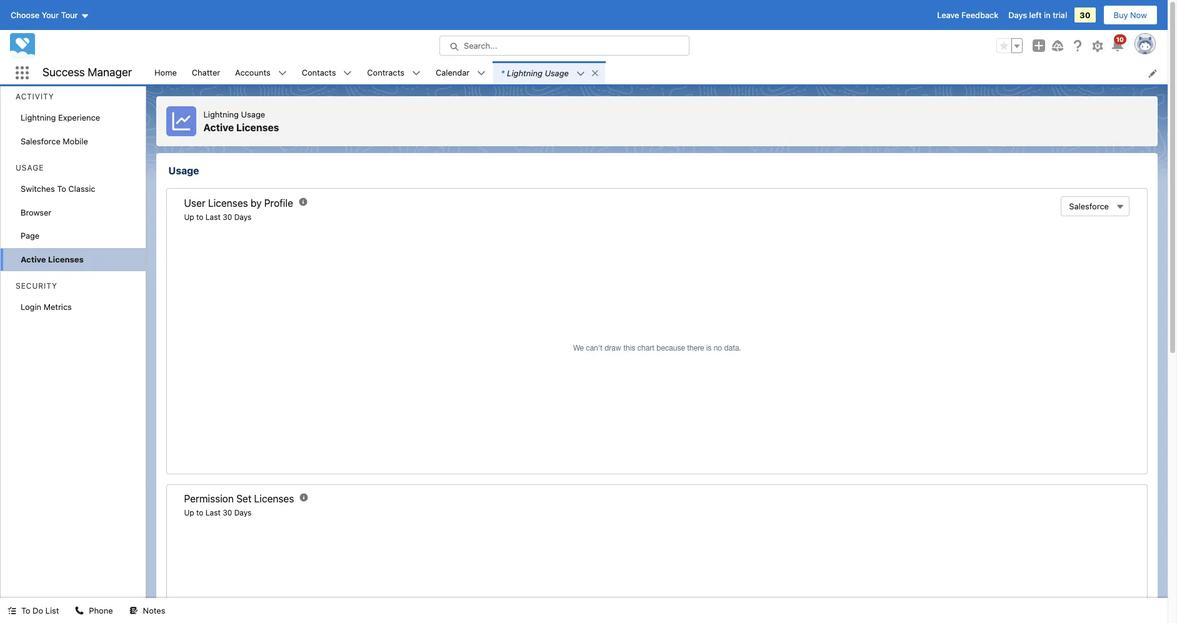 Task type: describe. For each thing, give the bounding box(es) containing it.
your
[[42, 10, 59, 20]]

contacts
[[302, 67, 336, 77]]

switches
[[21, 184, 55, 194]]

phone
[[89, 606, 113, 616]]

contacts list item
[[294, 61, 360, 84]]

text default image for contacts
[[343, 69, 352, 78]]

calendar list item
[[428, 61, 493, 84]]

lightning experience
[[21, 113, 100, 123]]

list item containing *
[[493, 61, 605, 84]]

home link
[[147, 61, 184, 84]]

in
[[1044, 10, 1051, 20]]

calendar link
[[428, 61, 477, 84]]

* lightning usage
[[501, 68, 569, 78]]

do
[[33, 606, 43, 616]]

1 horizontal spatial to
[[57, 184, 66, 194]]

left
[[1029, 10, 1042, 20]]

Salesforce button
[[1061, 196, 1130, 216]]

lightning inside 'list'
[[507, 68, 543, 78]]

user licenses by profile
[[184, 198, 293, 209]]

up to last 30 days for permission
[[184, 508, 252, 518]]

days for permission set licenses
[[234, 508, 252, 518]]

success manager
[[43, 66, 132, 79]]

choose your tour button
[[10, 5, 90, 25]]

now
[[1130, 10, 1147, 20]]

experience
[[58, 113, 100, 123]]

search... button
[[439, 36, 690, 56]]

lightning usage logo image
[[166, 106, 196, 136]]

lightning for lightning experience
[[21, 113, 56, 123]]

list
[[45, 606, 59, 616]]

calendar
[[436, 67, 470, 77]]

switches to classic
[[21, 184, 95, 194]]

search...
[[464, 41, 497, 51]]

days left in trial
[[1008, 10, 1067, 20]]

accounts
[[235, 67, 271, 77]]

licenses right set
[[254, 493, 294, 504]]

metrics
[[44, 302, 72, 312]]

profile
[[264, 198, 293, 209]]

leave
[[937, 10, 959, 20]]

list containing home
[[147, 61, 1168, 84]]

accounts link
[[228, 61, 278, 84]]

accounts list item
[[228, 61, 294, 84]]

security
[[16, 281, 57, 291]]

buy now
[[1114, 10, 1147, 20]]

choose your tour
[[11, 10, 78, 20]]

text default image inside "calendar" list item
[[477, 69, 486, 78]]

10
[[1116, 36, 1124, 43]]

usage down search... button
[[545, 68, 569, 78]]

success
[[43, 66, 85, 79]]

set
[[236, 493, 251, 504]]

text default image for *
[[576, 69, 585, 78]]

to inside button
[[21, 606, 30, 616]]

last for permission
[[206, 508, 221, 518]]

30 for permission set licenses
[[223, 508, 232, 518]]

to for user
[[196, 213, 203, 222]]



Task type: vqa. For each thing, say whether or not it's contained in the screenshot.
FORECASTS
no



Task type: locate. For each thing, give the bounding box(es) containing it.
text default image right contacts
[[343, 69, 352, 78]]

lightning right *
[[507, 68, 543, 78]]

2 last from the top
[[206, 508, 221, 518]]

mobile
[[63, 136, 88, 146]]

1 horizontal spatial active
[[203, 122, 234, 133]]

1 horizontal spatial salesforce
[[1069, 201, 1109, 211]]

text default image inside 'phone' button
[[75, 607, 84, 615]]

30 down user licenses by profile
[[223, 213, 232, 222]]

0 vertical spatial 30
[[1080, 10, 1091, 20]]

lightning for lightning usage active licenses
[[203, 110, 239, 120]]

0 horizontal spatial salesforce
[[21, 136, 61, 146]]

1 vertical spatial to
[[21, 606, 30, 616]]

login
[[21, 302, 41, 312]]

days for user licenses by profile
[[234, 213, 252, 222]]

text default image
[[591, 69, 599, 77], [412, 69, 421, 78], [477, 69, 486, 78], [75, 607, 84, 615], [129, 607, 138, 615]]

1 vertical spatial 30
[[223, 213, 232, 222]]

list
[[147, 61, 1168, 84]]

text default image left *
[[477, 69, 486, 78]]

1 vertical spatial salesforce
[[1069, 201, 1109, 211]]

30 right trial
[[1080, 10, 1091, 20]]

up to last 30 days
[[184, 213, 252, 222], [184, 508, 252, 518]]

30
[[1080, 10, 1091, 20], [223, 213, 232, 222], [223, 508, 232, 518]]

days left left
[[1008, 10, 1027, 20]]

2 vertical spatial days
[[234, 508, 252, 518]]

licenses left by
[[208, 198, 248, 209]]

2 to from the top
[[196, 508, 203, 518]]

up for user licenses by profile
[[184, 213, 194, 222]]

user
[[184, 198, 205, 209]]

0 vertical spatial to
[[196, 213, 203, 222]]

0 vertical spatial days
[[1008, 10, 1027, 20]]

to do list button
[[0, 598, 67, 623]]

permission
[[184, 493, 234, 504]]

active licenses
[[21, 254, 84, 264]]

lightning inside 'lightning usage active licenses'
[[203, 110, 239, 120]]

1 horizontal spatial lightning
[[203, 110, 239, 120]]

to down permission on the bottom left
[[196, 508, 203, 518]]

up down permission on the bottom left
[[184, 508, 194, 518]]

contracts list item
[[360, 61, 428, 84]]

feedback
[[961, 10, 998, 20]]

last down user licenses by profile
[[206, 213, 221, 222]]

licenses inside 'lightning usage active licenses'
[[236, 122, 279, 133]]

salesforce mobile
[[21, 136, 88, 146]]

to left classic
[[57, 184, 66, 194]]

lightning
[[507, 68, 543, 78], [203, 110, 239, 120], [21, 113, 56, 123]]

classic
[[68, 184, 95, 194]]

text default image inside "contracts" list item
[[412, 69, 421, 78]]

text default image inside list item
[[576, 69, 585, 78]]

days down set
[[234, 508, 252, 518]]

1 up from the top
[[184, 213, 194, 222]]

1 up to last 30 days from the top
[[184, 213, 252, 222]]

buy now button
[[1103, 5, 1158, 25]]

text default image
[[278, 69, 287, 78], [343, 69, 352, 78], [576, 69, 585, 78], [8, 607, 16, 615]]

text default image left "phone"
[[75, 607, 84, 615]]

lightning right 'lightning usage logo'
[[203, 110, 239, 120]]

1 vertical spatial up to last 30 days
[[184, 508, 252, 518]]

active right 'lightning usage logo'
[[203, 122, 234, 133]]

active down page
[[21, 254, 46, 264]]

0 vertical spatial to
[[57, 184, 66, 194]]

1 vertical spatial days
[[234, 213, 252, 222]]

licenses
[[236, 122, 279, 133], [208, 198, 248, 209], [48, 254, 84, 264], [254, 493, 294, 504]]

page
[[21, 231, 40, 241]]

2 horizontal spatial lightning
[[507, 68, 543, 78]]

last down permission on the bottom left
[[206, 508, 221, 518]]

text default image right accounts
[[278, 69, 287, 78]]

text default image down search... button
[[576, 69, 585, 78]]

lightning down the activity
[[21, 113, 56, 123]]

usage
[[545, 68, 569, 78], [241, 110, 265, 120], [16, 163, 44, 173], [168, 165, 199, 176]]

to for permission
[[196, 508, 203, 518]]

0 vertical spatial up
[[184, 213, 194, 222]]

1 to from the top
[[196, 213, 203, 222]]

activity
[[16, 92, 54, 101]]

2 up from the top
[[184, 508, 194, 518]]

chatter
[[192, 67, 220, 77]]

1 last from the top
[[206, 213, 221, 222]]

up down user
[[184, 213, 194, 222]]

licenses up security
[[48, 254, 84, 264]]

text default image right contracts
[[412, 69, 421, 78]]

to left do
[[21, 606, 30, 616]]

30 down permission set licenses at the left
[[223, 508, 232, 518]]

0 vertical spatial salesforce
[[21, 136, 61, 146]]

1 vertical spatial up
[[184, 508, 194, 518]]

notes button
[[122, 598, 173, 623]]

up to last 30 days for user
[[184, 213, 252, 222]]

text default image down search... button
[[591, 69, 599, 77]]

home
[[154, 67, 177, 77]]

text default image left do
[[8, 607, 16, 615]]

to
[[57, 184, 66, 194], [21, 606, 30, 616]]

last
[[206, 213, 221, 222], [206, 508, 221, 518]]

text default image for accounts
[[278, 69, 287, 78]]

days
[[1008, 10, 1027, 20], [234, 213, 252, 222], [234, 508, 252, 518]]

0 horizontal spatial active
[[21, 254, 46, 264]]

1 vertical spatial to
[[196, 508, 203, 518]]

0 vertical spatial active
[[203, 122, 234, 133]]

licenses down accounts list item
[[236, 122, 279, 133]]

salesforce for salesforce mobile
[[21, 136, 61, 146]]

text default image inside list item
[[591, 69, 599, 77]]

phone button
[[68, 598, 120, 623]]

salesforce
[[21, 136, 61, 146], [1069, 201, 1109, 211]]

trial
[[1053, 10, 1067, 20]]

active inside 'lightning usage active licenses'
[[203, 122, 234, 133]]

contracts link
[[360, 61, 412, 84]]

permission set licenses
[[184, 493, 294, 504]]

group
[[996, 38, 1023, 53]]

to
[[196, 213, 203, 222], [196, 508, 203, 518]]

0 horizontal spatial lightning
[[21, 113, 56, 123]]

10 button
[[1110, 34, 1126, 53]]

chatter link
[[184, 61, 228, 84]]

salesforce for salesforce
[[1069, 201, 1109, 211]]

usage inside 'lightning usage active licenses'
[[241, 110, 265, 120]]

usage up switches
[[16, 163, 44, 173]]

2 up to last 30 days from the top
[[184, 508, 252, 518]]

leave feedback
[[937, 10, 998, 20]]

text default image inside notes button
[[129, 607, 138, 615]]

up to last 30 days down permission on the bottom left
[[184, 508, 252, 518]]

contracts
[[367, 67, 404, 77]]

1 vertical spatial last
[[206, 508, 221, 518]]

tour
[[61, 10, 78, 20]]

contacts link
[[294, 61, 343, 84]]

0 horizontal spatial to
[[21, 606, 30, 616]]

choose
[[11, 10, 39, 20]]

usage up user
[[168, 165, 199, 176]]

by
[[251, 198, 262, 209]]

list item
[[493, 61, 605, 84]]

text default image inside contacts list item
[[343, 69, 352, 78]]

days down user licenses by profile
[[234, 213, 252, 222]]

*
[[501, 68, 505, 78]]

text default image left "notes"
[[129, 607, 138, 615]]

lightning usage active licenses
[[203, 110, 279, 133]]

text default image inside accounts list item
[[278, 69, 287, 78]]

to down user
[[196, 213, 203, 222]]

usage down 'accounts' link
[[241, 110, 265, 120]]

text default image inside to do list button
[[8, 607, 16, 615]]

leave feedback link
[[937, 10, 998, 20]]

0 vertical spatial up to last 30 days
[[184, 213, 252, 222]]

to do list
[[21, 606, 59, 616]]

active
[[203, 122, 234, 133], [21, 254, 46, 264]]

manager
[[88, 66, 132, 79]]

login metrics
[[21, 302, 72, 312]]

buy
[[1114, 10, 1128, 20]]

salesforce inside salesforce button
[[1069, 201, 1109, 211]]

notes
[[143, 606, 165, 616]]

browser
[[21, 207, 51, 217]]

0 vertical spatial last
[[206, 213, 221, 222]]

up to last 30 days down user licenses by profile
[[184, 213, 252, 222]]

up
[[184, 213, 194, 222], [184, 508, 194, 518]]

30 for user licenses by profile
[[223, 213, 232, 222]]

2 vertical spatial 30
[[223, 508, 232, 518]]

up for permission set licenses
[[184, 508, 194, 518]]

1 vertical spatial active
[[21, 254, 46, 264]]

last for user
[[206, 213, 221, 222]]



